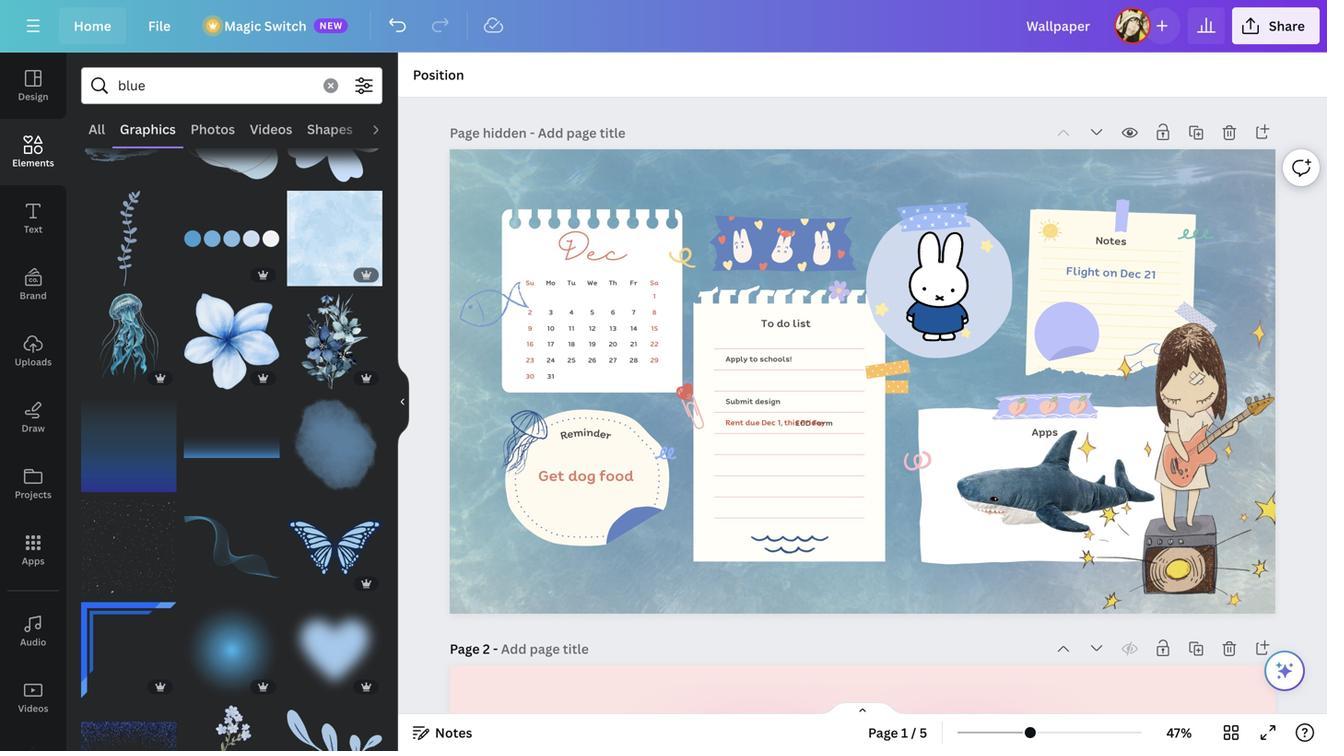 Task type: locate. For each thing, give the bounding box(es) containing it.
e right n
[[599, 425, 608, 442]]

main menu bar
[[0, 0, 1327, 53]]

0 horizontal spatial audio button
[[0, 598, 66, 664]]

1 horizontal spatial videos button
[[242, 112, 300, 147]]

audio button down apps "button"
[[0, 598, 66, 664]]

list
[[793, 315, 811, 331]]

5 up 12 on the top
[[590, 307, 594, 317]]

notes button
[[405, 718, 480, 747]]

1 vertical spatial videos button
[[0, 664, 66, 731]]

Page title text field
[[538, 123, 627, 142]]

0 horizontal spatial 2
[[483, 640, 490, 658]]

1 vertical spatial 2
[[483, 640, 490, 658]]

sa 1 15 29 8 22
[[650, 277, 659, 365]]

blue speckled pattern image
[[81, 499, 177, 595]]

1 horizontal spatial -
[[530, 124, 535, 141]]

apply
[[726, 353, 748, 364]]

1 vertical spatial apps
[[22, 555, 45, 567]]

1 horizontal spatial audio button
[[360, 112, 412, 147]]

magic switch
[[224, 17, 307, 35]]

get dog food
[[538, 464, 634, 486]]

0 horizontal spatial videos
[[18, 702, 48, 715]]

- left page title text box at left bottom
[[493, 640, 498, 658]]

1 horizontal spatial dec
[[762, 417, 776, 428]]

5 right /
[[919, 724, 927, 741]]

decorative blue blob image
[[184, 88, 280, 183]]

n
[[586, 424, 594, 440]]

1 vertical spatial audio button
[[0, 598, 66, 664]]

dec left 1,
[[762, 417, 776, 428]]

0 vertical spatial 1
[[653, 291, 656, 301]]

0 horizontal spatial audio
[[20, 636, 46, 648]]

videos
[[250, 120, 292, 138], [18, 702, 48, 715]]

1 vertical spatial -
[[493, 640, 498, 658]]

submit
[[726, 395, 753, 407]]

dec inside flight on dec 21
[[1120, 264, 1142, 282]]

draw
[[22, 422, 45, 435]]

21
[[1144, 265, 1157, 283], [630, 339, 637, 349]]

1
[[653, 291, 656, 301], [901, 724, 908, 741]]

apply to schools! eod form
[[726, 353, 833, 429]]

0 vertical spatial audio button
[[360, 112, 412, 147]]

notes
[[1095, 232, 1127, 249], [435, 724, 472, 741]]

1 down sa
[[653, 291, 656, 301]]

e
[[566, 425, 575, 442], [599, 425, 608, 442]]

0 vertical spatial 5
[[590, 307, 594, 317]]

r e m i n d e r
[[559, 424, 613, 443]]

1 vertical spatial page
[[450, 640, 480, 658]]

- right hidden
[[530, 124, 535, 141]]

schools!
[[760, 353, 792, 364]]

to
[[761, 315, 774, 331]]

1 vertical spatial 21
[[630, 339, 637, 349]]

m
[[573, 424, 584, 441]]

1 horizontal spatial 5
[[919, 724, 927, 741]]

1 left /
[[901, 724, 908, 741]]

0 vertical spatial apps
[[1032, 423, 1058, 439]]

1 horizontal spatial e
[[599, 425, 608, 442]]

0 vertical spatial audio
[[367, 120, 404, 138]]

uploads
[[15, 356, 52, 368]]

0 vertical spatial videos
[[250, 120, 292, 138]]

th
[[609, 277, 617, 288]]

13
[[609, 323, 617, 333]]

blue monarch butterfly image
[[287, 499, 382, 595]]

0 horizontal spatial 21
[[630, 339, 637, 349]]

get
[[538, 464, 565, 486]]

3
[[549, 307, 553, 317]]

1 inside sa 1 15 29 8 22
[[653, 291, 656, 301]]

design
[[18, 90, 48, 103]]

audio down apps "button"
[[20, 636, 46, 648]]

audio button right 'shapes'
[[360, 112, 412, 147]]

audio inside side panel tab list
[[20, 636, 46, 648]]

text button
[[0, 185, 66, 252]]

5 inside the we 12 26 5 19
[[590, 307, 594, 317]]

audio
[[367, 120, 404, 138], [20, 636, 46, 648]]

5 inside button
[[919, 724, 927, 741]]

0 horizontal spatial 5
[[590, 307, 594, 317]]

page 2 -
[[450, 640, 501, 658]]

apps button
[[0, 517, 66, 583]]

graphics button
[[112, 112, 183, 147]]

photos button
[[183, 112, 242, 147]]

blue gradient background image
[[184, 397, 280, 492]]

page left /
[[868, 724, 898, 741]]

27
[[609, 355, 617, 365]]

0 vertical spatial 21
[[1144, 265, 1157, 283]]

1 vertical spatial 1
[[901, 724, 908, 741]]

e left the i
[[566, 425, 575, 442]]

2 vertical spatial page
[[868, 724, 898, 741]]

page 1 / 5
[[868, 724, 927, 741]]

5
[[590, 307, 594, 317], [919, 724, 927, 741]]

page left page title text box at left bottom
[[450, 640, 480, 658]]

0 horizontal spatial dec
[[558, 234, 626, 274]]

2 left page title text box at left bottom
[[483, 640, 490, 658]]

47% button
[[1149, 718, 1209, 747]]

page left hidden
[[450, 124, 480, 141]]

rent due dec 1, this friday
[[726, 417, 825, 428]]

21 down 14
[[630, 339, 637, 349]]

0 horizontal spatial videos button
[[0, 664, 66, 731]]

0 horizontal spatial e
[[566, 425, 575, 442]]

1 horizontal spatial 21
[[1144, 265, 1157, 283]]

1,
[[777, 417, 782, 428]]

0 horizontal spatial apps
[[22, 555, 45, 567]]

25
[[567, 355, 576, 365]]

tu 11 25 4 18
[[567, 277, 576, 365]]

on
[[1102, 263, 1118, 281]]

1 horizontal spatial notes
[[1095, 232, 1127, 249]]

9
[[528, 323, 532, 333]]

2 inside su 9 23 2 16 30
[[528, 307, 532, 317]]

1 horizontal spatial 1
[[901, 724, 908, 741]]

share button
[[1232, 7, 1320, 44]]

brand button
[[0, 252, 66, 318]]

apps
[[1032, 423, 1058, 439], [22, 555, 45, 567]]

1 horizontal spatial 2
[[528, 307, 532, 317]]

-
[[530, 124, 535, 141], [493, 640, 498, 658]]

blue glow image
[[184, 602, 280, 698]]

0 horizontal spatial 1
[[653, 291, 656, 301]]

new
[[319, 19, 343, 32]]

21 right on
[[1144, 265, 1157, 283]]

1 vertical spatial videos
[[18, 702, 48, 715]]

1 vertical spatial notes
[[435, 724, 472, 741]]

0 horizontal spatial -
[[493, 640, 498, 658]]

group
[[81, 88, 177, 183], [184, 88, 280, 183], [287, 88, 382, 183], [184, 180, 280, 286], [287, 180, 382, 286], [81, 191, 177, 286], [184, 283, 280, 389], [287, 283, 382, 389], [81, 294, 177, 389], [81, 386, 177, 492], [184, 386, 280, 492], [287, 386, 382, 492], [81, 488, 177, 595], [287, 488, 382, 595], [184, 499, 280, 595], [81, 591, 177, 698], [184, 591, 280, 698], [287, 591, 382, 698], [81, 694, 177, 751], [184, 694, 280, 751], [287, 694, 382, 751]]

1 vertical spatial audio
[[20, 636, 46, 648]]

photos
[[191, 120, 235, 138]]

2 up 9
[[528, 307, 532, 317]]

form
[[813, 417, 833, 429]]

projects
[[15, 488, 52, 501]]

1 horizontal spatial videos
[[250, 120, 292, 138]]

su
[[526, 277, 534, 288]]

0 vertical spatial -
[[530, 124, 535, 141]]

0 horizontal spatial notes
[[435, 724, 472, 741]]

flight
[[1066, 262, 1100, 280]]

show pages image
[[818, 701, 907, 716]]

22
[[650, 339, 658, 349]]

uploads button
[[0, 318, 66, 384]]

0 vertical spatial 2
[[528, 307, 532, 317]]

videos inside side panel tab list
[[18, 702, 48, 715]]

page
[[450, 124, 480, 141], [450, 640, 480, 658], [868, 724, 898, 741]]

2 horizontal spatial dec
[[1120, 264, 1142, 282]]

graphics
[[120, 120, 176, 138]]

1 vertical spatial 5
[[919, 724, 927, 741]]

th 13 27 6 20
[[609, 277, 617, 365]]

1 inside button
[[901, 724, 908, 741]]

0 vertical spatial page
[[450, 124, 480, 141]]

notes up on
[[1095, 232, 1127, 249]]

dec up we
[[558, 234, 626, 274]]

15
[[651, 323, 658, 333]]

dec right on
[[1120, 264, 1142, 282]]

audio right shapes button
[[367, 120, 404, 138]]

notes down page 2 -
[[435, 724, 472, 741]]

audio button
[[360, 112, 412, 147], [0, 598, 66, 664]]



Task type: vqa. For each thing, say whether or not it's contained in the screenshot.
'Personal' 'button'
no



Task type: describe. For each thing, give the bounding box(es) containing it.
tu
[[567, 277, 576, 288]]

0 vertical spatial videos button
[[242, 112, 300, 147]]

i
[[583, 424, 587, 440]]

2 e from the left
[[599, 425, 608, 442]]

home
[[74, 17, 111, 35]]

file button
[[133, 7, 185, 44]]

6
[[611, 307, 615, 317]]

abstract glitters top border image
[[81, 705, 177, 751]]

watercolor blue wildflower image
[[184, 705, 280, 751]]

1 for sa
[[653, 291, 656, 301]]

dec for on
[[1120, 264, 1142, 282]]

47%
[[1166, 724, 1192, 741]]

blue shades linear gradient image
[[81, 397, 177, 492]]

elements button
[[0, 119, 66, 185]]

1 horizontal spatial apps
[[1032, 423, 1058, 439]]

sea waves  icon image
[[751, 535, 829, 554]]

page inside button
[[868, 724, 898, 741]]

elements
[[12, 157, 54, 169]]

eod
[[796, 417, 811, 429]]

1 for page
[[901, 724, 908, 741]]

friday
[[801, 417, 825, 428]]

rent
[[726, 417, 744, 428]]

shapes
[[307, 120, 353, 138]]

dog
[[568, 464, 596, 486]]

sea wave linear image
[[1124, 343, 1174, 384]]

r
[[559, 426, 569, 443]]

page 1 / 5 button
[[861, 718, 935, 747]]

this
[[784, 417, 799, 428]]

flight on dec 21
[[1066, 262, 1157, 283]]

Search elements search field
[[118, 68, 312, 103]]

r
[[604, 427, 613, 443]]

submit design
[[726, 395, 781, 407]]

28
[[630, 355, 638, 365]]

5 for 1
[[919, 724, 927, 741]]

notes inside button
[[435, 724, 472, 741]]

hidden
[[483, 124, 527, 141]]

7
[[632, 307, 636, 317]]

dec for due
[[762, 417, 776, 428]]

we
[[587, 277, 597, 288]]

hide image
[[397, 358, 409, 446]]

design button
[[0, 53, 66, 119]]

due
[[745, 417, 760, 428]]

file
[[148, 17, 171, 35]]

1 e from the left
[[566, 425, 575, 442]]

jellyfish doodle line art image
[[481, 405, 558, 482]]

31
[[547, 371, 554, 381]]

21 inside fr 14 28 7 21
[[630, 339, 637, 349]]

share
[[1269, 17, 1305, 35]]

to do list
[[761, 315, 811, 331]]

29
[[650, 355, 659, 365]]

19
[[589, 339, 596, 349]]

text
[[24, 223, 43, 235]]

12
[[589, 323, 596, 333]]

blue color palette image
[[184, 191, 280, 286]]

shapes button
[[300, 112, 360, 147]]

30
[[526, 371, 534, 381]]

10 24 3 17 31
[[547, 307, 555, 381]]

blue waves image
[[184, 499, 280, 595]]

all
[[88, 120, 105, 138]]

cute pastel hand drawn doodle line image
[[667, 240, 702, 274]]

switch
[[264, 17, 307, 35]]

magic
[[224, 17, 261, 35]]

14
[[630, 323, 637, 333]]

brand
[[20, 289, 47, 302]]

11
[[568, 323, 574, 333]]

simple blue flower illustration image
[[287, 88, 382, 183]]

24
[[547, 355, 555, 365]]

0 vertical spatial notes
[[1095, 232, 1127, 249]]

draw button
[[0, 384, 66, 451]]

26
[[588, 355, 596, 365]]

leaves branch illustration image
[[287, 705, 382, 751]]

- for page hidden -
[[530, 124, 535, 141]]

food
[[599, 464, 634, 486]]

10
[[547, 323, 554, 333]]

blue borderline image
[[81, 602, 177, 698]]

light-blue leave foliage image
[[81, 191, 177, 286]]

fr
[[630, 277, 637, 288]]

page hidden -
[[450, 124, 538, 141]]

5 for 12
[[590, 307, 594, 317]]

sa
[[650, 277, 659, 288]]

we 12 26 5 19
[[587, 277, 597, 365]]

- for page 2 -
[[493, 640, 498, 658]]

fr 14 28 7 21
[[630, 277, 638, 365]]

su 9 23 2 16 30
[[526, 277, 534, 381]]

position
[[413, 66, 464, 83]]

sky blue heart gradient blur image
[[287, 602, 382, 698]]

17
[[547, 339, 554, 349]]

Design title text field
[[1012, 7, 1107, 44]]

page for page 2
[[450, 640, 480, 658]]

canva assistant image
[[1274, 660, 1296, 682]]

page for page hidden
[[450, 124, 480, 141]]

18
[[568, 339, 575, 349]]

blue watercolor stain element image
[[287, 397, 382, 492]]

home link
[[59, 7, 126, 44]]

all button
[[81, 112, 112, 147]]

side panel tab list
[[0, 53, 66, 751]]

fish doodle line art. sea life decoration.hand drawn fish. fish chalk line art. image
[[454, 277, 531, 335]]

do
[[777, 315, 790, 331]]

1 horizontal spatial audio
[[367, 120, 404, 138]]

d
[[593, 424, 601, 441]]

watercolor background blue image
[[287, 191, 382, 286]]

design
[[755, 395, 781, 407]]

16
[[526, 339, 534, 349]]

blue flower image
[[184, 294, 280, 389]]

to
[[750, 353, 758, 364]]

jellyfish blue image
[[81, 294, 177, 389]]

mo
[[546, 277, 555, 288]]

apps inside "button"
[[22, 555, 45, 567]]

21 inside flight on dec 21
[[1144, 265, 1157, 283]]

4
[[569, 307, 574, 317]]

Page title text field
[[501, 640, 591, 658]]

paint brush stroke image
[[81, 88, 177, 183]]

blue flowers image
[[287, 294, 382, 389]]

position button
[[405, 60, 472, 89]]

23
[[526, 355, 534, 365]]



